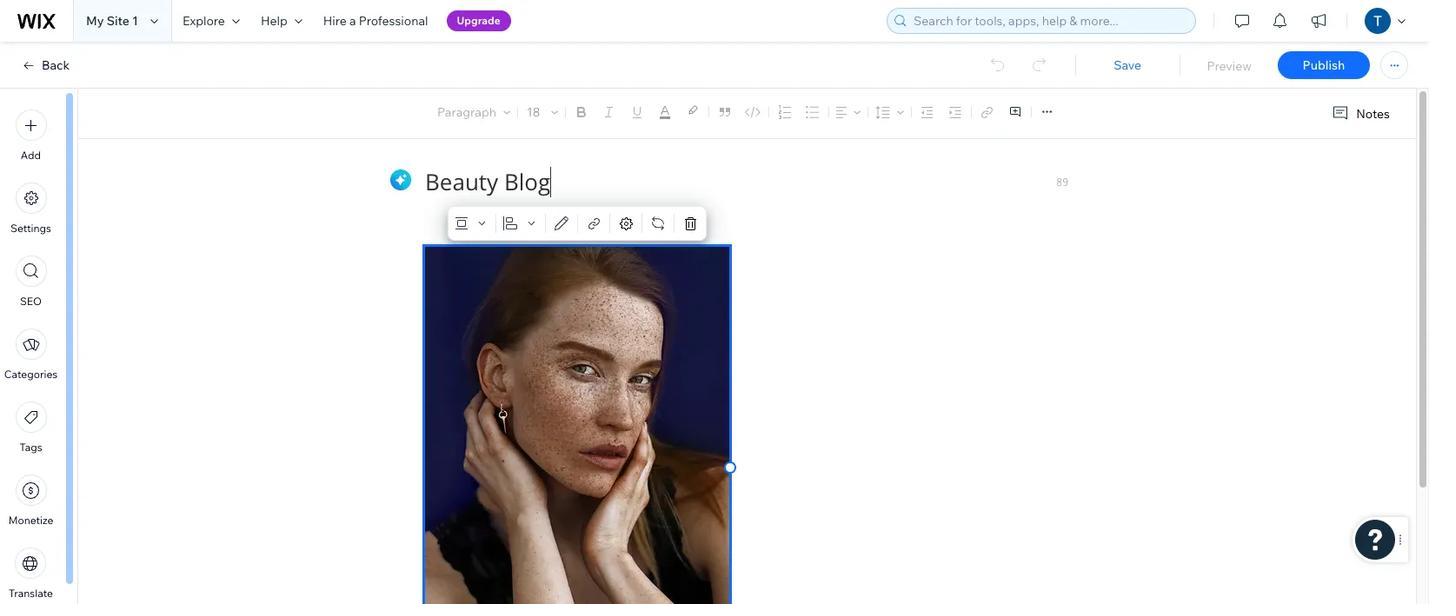 Task type: describe. For each thing, give the bounding box(es) containing it.
settings
[[11, 222, 51, 235]]

help
[[261, 13, 288, 29]]

publish
[[1303, 57, 1345, 73]]

monetize button
[[8, 475, 53, 527]]

categories
[[4, 368, 58, 381]]

add button
[[15, 110, 47, 162]]

tags button
[[15, 402, 47, 454]]

save
[[1114, 57, 1142, 73]]

Add a Catchy Title text field
[[425, 166, 1057, 197]]

a
[[349, 13, 356, 29]]

paragraph button
[[434, 100, 514, 124]]

1
[[132, 13, 138, 29]]

menu containing add
[[0, 99, 62, 604]]

hire a professional
[[323, 13, 428, 29]]

translate
[[9, 587, 53, 600]]

monetize
[[8, 514, 53, 527]]

upgrade
[[457, 14, 501, 27]]

settings button
[[11, 183, 51, 235]]

upgrade button
[[446, 10, 511, 31]]

explore
[[183, 13, 225, 29]]



Task type: locate. For each thing, give the bounding box(es) containing it.
my site 1
[[86, 13, 138, 29]]

add
[[21, 149, 41, 162]]

help button
[[250, 0, 313, 42]]

save button
[[1093, 57, 1163, 73]]

hire
[[323, 13, 347, 29]]

Search for tools, apps, help & more... field
[[909, 9, 1190, 33]]

89
[[1057, 175, 1069, 189]]

back
[[42, 57, 70, 73]]

tags
[[19, 441, 42, 454]]

notes button
[[1325, 102, 1395, 125]]

my
[[86, 13, 104, 29]]

menu
[[0, 99, 62, 604]]

professional
[[359, 13, 428, 29]]

seo
[[20, 295, 42, 308]]

publish button
[[1278, 51, 1370, 79]]

paragraph
[[437, 104, 496, 120]]

hire a professional link
[[313, 0, 439, 42]]

back button
[[21, 57, 70, 73]]

categories button
[[4, 329, 58, 381]]

site
[[107, 13, 129, 29]]

seo button
[[15, 256, 47, 308]]

notes
[[1357, 106, 1390, 121]]

translate button
[[9, 548, 53, 600]]



Task type: vqa. For each thing, say whether or not it's contained in the screenshot.
Tags BUTTON
yes



